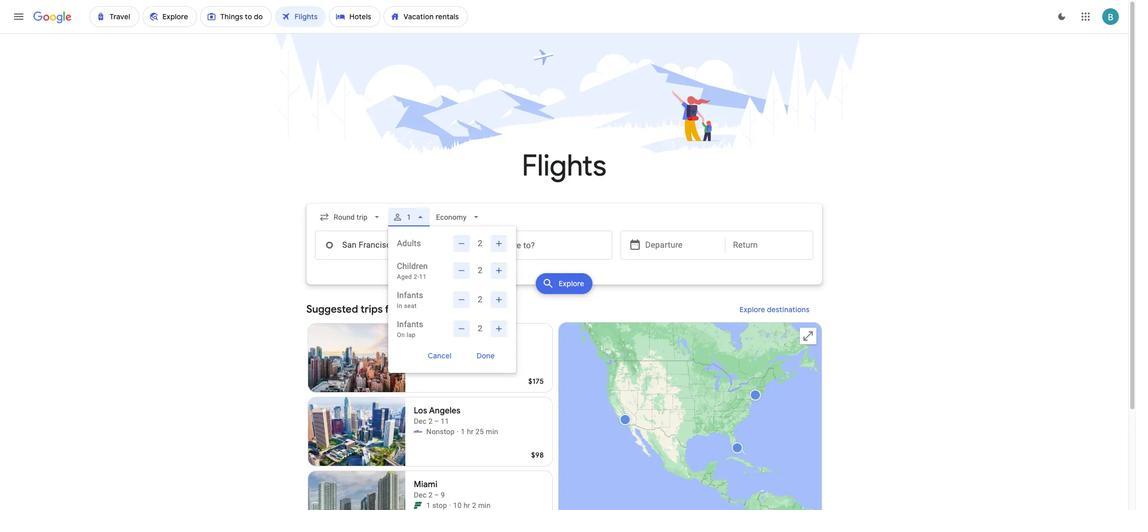 Task type: locate. For each thing, give the bounding box(es) containing it.
trips
[[361, 303, 383, 316]]

1 1 stop from the top
[[427, 354, 447, 362]]

explore for explore destinations
[[740, 305, 766, 315]]

2
[[478, 239, 483, 249], [478, 266, 483, 276], [478, 295, 483, 305], [478, 324, 483, 334], [472, 502, 477, 510]]

Departure text field
[[646, 231, 717, 260]]

2 1 stop from the top
[[427, 502, 447, 510]]

1 vertical spatial stop
[[433, 502, 447, 510]]

3 dec from the top
[[414, 491, 427, 500]]

explore inside button
[[740, 305, 766, 315]]

children
[[397, 262, 428, 271]]

1 stop down the 2 – 9
[[427, 502, 447, 510]]

1 vertical spatial infants
[[397, 320, 423, 330]]

cancel button
[[415, 348, 464, 365]]

infants up seat
[[397, 291, 423, 301]]

stop down 7 – 13
[[433, 354, 447, 362]]

2 vertical spatial hr
[[464, 502, 471, 510]]

1 up 'adults'
[[407, 213, 411, 222]]

suggested trips from san francisco region
[[307, 297, 822, 511]]

 image
[[457, 427, 459, 437]]

stop down the 2 – 9
[[433, 502, 447, 510]]

 image left 8
[[449, 353, 451, 364]]

hr right 8
[[460, 354, 466, 362]]

min right 25
[[486, 428, 499, 436]]

1 stop
[[427, 354, 447, 362], [427, 502, 447, 510]]

explore
[[559, 279, 585, 289], [740, 305, 766, 315]]

explore down where to? text box
[[559, 279, 585, 289]]

infants
[[397, 291, 423, 301], [397, 320, 423, 330]]

0 vertical spatial 1 stop
[[427, 354, 447, 362]]

1 vertical spatial dec
[[414, 418, 427, 426]]

None field
[[315, 208, 386, 227], [432, 208, 485, 227], [315, 208, 386, 227], [432, 208, 485, 227]]

hr left 25
[[467, 428, 474, 436]]

1 stop from the top
[[433, 354, 447, 362]]

1 vertical spatial 1 stop
[[427, 502, 447, 510]]

 image left the 10
[[449, 501, 451, 511]]

explore destinations button
[[727, 297, 822, 322]]

dec up frontier icon
[[414, 491, 427, 500]]

dec inside los angeles dec 2 – 11
[[414, 418, 427, 426]]

destinations
[[767, 305, 810, 315]]

2-
[[414, 274, 419, 281]]

1 vertical spatial explore
[[740, 305, 766, 315]]

min right 46
[[479, 354, 491, 362]]

1 vertical spatial  image
[[449, 501, 451, 511]]

new york dec 7 – 13
[[414, 332, 451, 352]]

$175
[[529, 377, 544, 386]]

in
[[397, 303, 403, 310]]

dec inside new york dec 7 – 13
[[414, 344, 427, 352]]

explore for explore
[[559, 279, 585, 289]]

san
[[411, 303, 428, 316]]

0 vertical spatial  image
[[449, 353, 451, 364]]

1 vertical spatial min
[[486, 428, 499, 436]]

1 infants from the top
[[397, 291, 423, 301]]

infants up lap
[[397, 320, 423, 330]]

dec inside "miami dec 2 – 9"
[[414, 491, 427, 500]]

1 horizontal spatial explore
[[740, 305, 766, 315]]

stop
[[433, 354, 447, 362], [433, 502, 447, 510]]

1 button
[[388, 205, 430, 230]]

1 left 25
[[461, 428, 465, 436]]

98 US dollars text field
[[532, 451, 544, 460]]

0 horizontal spatial explore
[[559, 279, 585, 289]]

0 vertical spatial stop
[[433, 354, 447, 362]]

main menu image
[[12, 10, 25, 23]]

Return text field
[[734, 231, 805, 260]]

1 right frontier icon
[[427, 502, 431, 510]]

min right the 10
[[479, 502, 491, 510]]

miami
[[414, 480, 438, 490]]

explore button
[[536, 274, 593, 294]]

1 dec from the top
[[414, 344, 427, 352]]

2 dec from the top
[[414, 418, 427, 426]]

0 vertical spatial explore
[[559, 279, 585, 289]]

2 vertical spatial min
[[479, 502, 491, 510]]

1 stop down 7 – 13
[[427, 354, 447, 362]]

 image
[[449, 353, 451, 364], [449, 501, 451, 511]]

lap
[[407, 332, 416, 339]]

hr right the 10
[[464, 502, 471, 510]]

0 vertical spatial infants
[[397, 291, 423, 301]]

2 vertical spatial dec
[[414, 491, 427, 500]]

7 – 13
[[429, 344, 449, 352]]

dec
[[414, 344, 427, 352], [414, 418, 427, 426], [414, 491, 427, 500]]

hr
[[460, 354, 466, 362], [467, 428, 474, 436], [464, 502, 471, 510]]

suggested
[[307, 303, 358, 316]]

angeles
[[429, 406, 461, 417]]

dec down los
[[414, 418, 427, 426]]

min
[[479, 354, 491, 362], [486, 428, 499, 436], [479, 502, 491, 510]]

new
[[414, 332, 432, 343]]

1 vertical spatial hr
[[467, 428, 474, 436]]

2 stop from the top
[[433, 502, 447, 510]]

2 infants from the top
[[397, 320, 423, 330]]

dec down 'new'
[[414, 344, 427, 352]]

1
[[407, 213, 411, 222], [427, 354, 431, 362], [461, 428, 465, 436], [427, 502, 431, 510]]

2 – 9
[[429, 491, 445, 500]]

infants for infants on lap
[[397, 320, 423, 330]]

2 for infants in seat
[[478, 295, 483, 305]]

explore left destinations
[[740, 305, 766, 315]]

0 vertical spatial dec
[[414, 344, 427, 352]]

explore inside button
[[559, 279, 585, 289]]



Task type: vqa. For each thing, say whether or not it's contained in the screenshot.
STORE at the bottom
no



Task type: describe. For each thing, give the bounding box(es) containing it.
suggested trips from san francisco
[[307, 303, 478, 316]]

francisco
[[431, 303, 478, 316]]

25
[[476, 428, 484, 436]]

nonstop
[[427, 428, 455, 436]]

change appearance image
[[1050, 4, 1075, 29]]

10
[[454, 502, 462, 510]]

york
[[433, 332, 451, 343]]

number of passengers dialog
[[388, 227, 516, 373]]

explore destinations
[[740, 305, 810, 315]]

0 vertical spatial hr
[[460, 354, 466, 362]]

miami dec 2 – 9
[[414, 480, 445, 500]]

done
[[477, 352, 495, 361]]

46
[[468, 354, 477, 362]]

los
[[414, 406, 428, 417]]

hr for los angeles
[[467, 428, 474, 436]]

175 US dollars text field
[[529, 377, 544, 386]]

flights
[[522, 148, 607, 185]]

on
[[397, 332, 405, 339]]

infants on lap
[[397, 320, 423, 339]]

2 for infants on lap
[[478, 324, 483, 334]]

10 hr 2 min
[[454, 502, 491, 510]]

infants in seat
[[397, 291, 423, 310]]

$98
[[532, 451, 544, 460]]

infants for infants in seat
[[397, 291, 423, 301]]

los angeles dec 2 – 11
[[414, 406, 461, 426]]

8
[[454, 354, 458, 362]]

dec for los
[[414, 418, 427, 426]]

Where to? text field
[[466, 231, 612, 260]]

hr for miami
[[464, 502, 471, 510]]

1 inside popup button
[[407, 213, 411, 222]]

min for los angeles
[[486, 428, 499, 436]]

8 hr 46 min
[[454, 354, 491, 362]]

2 for children aged 2-11
[[478, 266, 483, 276]]

adults
[[397, 239, 421, 249]]

1 down 7 – 13
[[427, 354, 431, 362]]

cancel
[[428, 352, 452, 361]]

2  image from the top
[[449, 501, 451, 511]]

min for miami
[[479, 502, 491, 510]]

frontier image
[[414, 502, 422, 510]]

seat
[[404, 303, 417, 310]]

11
[[419, 274, 427, 281]]

aged
[[397, 274, 412, 281]]

1 hr 25 min
[[461, 428, 499, 436]]

from
[[385, 303, 409, 316]]

jetblue image
[[414, 428, 422, 436]]

1  image from the top
[[449, 353, 451, 364]]

done button
[[464, 348, 507, 365]]

2 – 11
[[429, 418, 449, 426]]

 image inside suggested trips from san francisco region
[[457, 427, 459, 437]]

Flight search field
[[298, 204, 831, 373]]

children aged 2-11
[[397, 262, 428, 281]]

2 inside suggested trips from san francisco region
[[472, 502, 477, 510]]

0 vertical spatial min
[[479, 354, 491, 362]]

dec for new
[[414, 344, 427, 352]]



